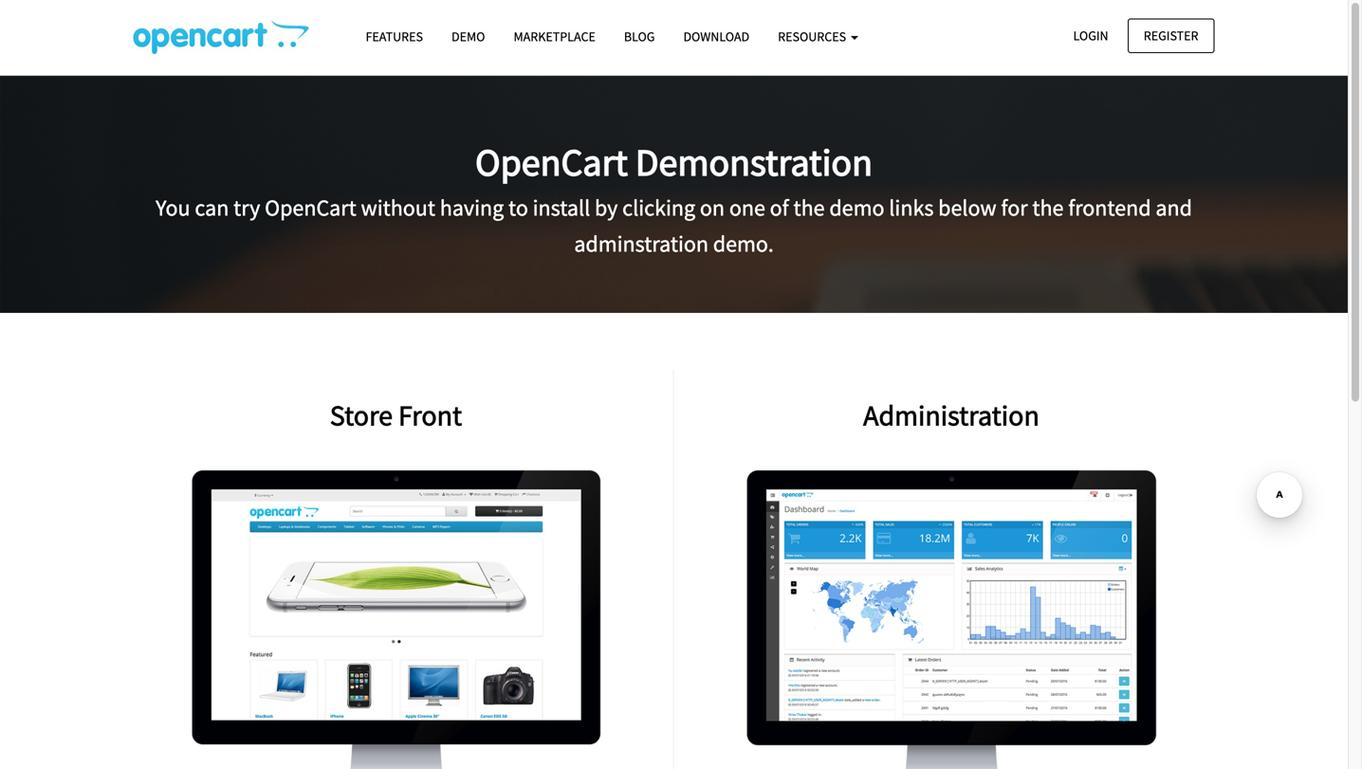 Task type: locate. For each thing, give the bounding box(es) containing it.
the right of
[[794, 193, 825, 222]]

1 horizontal spatial login
[[1073, 27, 1109, 44]]

for
[[1001, 193, 1028, 222]]

the
[[794, 193, 825, 222], [1033, 193, 1064, 222]]

front
[[399, 398, 462, 433], [420, 591, 473, 610]]

having
[[440, 193, 504, 222]]

view store front link
[[119, 370, 673, 769]]

1 vertical spatial demo
[[1014, 604, 1058, 623]]

0 vertical spatial login
[[1073, 27, 1109, 44]]

view inside view store front link
[[319, 591, 358, 610]]

0 horizontal spatial opencart
[[265, 193, 356, 222]]

administration
[[864, 398, 1040, 433], [905, 580, 1042, 599]]

0 vertical spatial opencart
[[475, 138, 628, 186]]

of
[[770, 193, 789, 222]]

store
[[330, 398, 393, 433], [363, 591, 415, 610]]

0 horizontal spatial demo
[[830, 193, 885, 222]]

0 vertical spatial demo
[[830, 193, 885, 222]]

0 horizontal spatial the
[[794, 193, 825, 222]]

1 vertical spatial login
[[845, 604, 895, 623]]

0 vertical spatial administration
[[864, 398, 1040, 433]]

demo left links
[[830, 193, 885, 222]]

demonstration
[[636, 138, 873, 186]]

1 horizontal spatial demo
[[1014, 604, 1058, 623]]

0 horizontal spatial view
[[319, 591, 358, 610]]

demo.
[[713, 230, 774, 258]]

clicking
[[623, 193, 696, 222]]

login
[[1073, 27, 1109, 44], [845, 604, 895, 623]]

1 vertical spatial store
[[363, 591, 415, 610]]

demo inside opencart demonstration you can try opencart without having to install by clicking on one of the demo links below for the frontend and adminstration demo.
[[830, 193, 885, 222]]

try
[[234, 193, 260, 222]]

the right for
[[1033, 193, 1064, 222]]

blog
[[624, 28, 655, 45]]

view administration login & password: demo
[[845, 580, 1058, 623]]

opencart right try
[[265, 193, 356, 222]]

demo
[[830, 193, 885, 222], [1014, 604, 1058, 623]]

marketplace link
[[499, 20, 610, 53]]

1 the from the left
[[794, 193, 825, 222]]

login left the register
[[1073, 27, 1109, 44]]

1 horizontal spatial the
[[1033, 193, 1064, 222]]

demo right password:
[[1014, 604, 1058, 623]]

view for store
[[319, 591, 358, 610]]

view inside view administration login & password: demo
[[861, 580, 900, 599]]

opencart up 'install'
[[475, 138, 628, 186]]

resources
[[778, 28, 849, 45]]

1 horizontal spatial opencart
[[475, 138, 628, 186]]

download
[[684, 28, 750, 45]]

1 horizontal spatial view
[[861, 580, 900, 599]]

opencart demonstration you can try opencart without having to install by clicking on one of the demo links below for the frontend and adminstration demo.
[[156, 138, 1193, 258]]

administration inside view administration login & password: demo
[[905, 580, 1042, 599]]

view
[[861, 580, 900, 599], [319, 591, 358, 610]]

opencart
[[475, 138, 628, 186], [265, 193, 356, 222]]

1 vertical spatial front
[[420, 591, 473, 610]]

to
[[509, 193, 528, 222]]

0 horizontal spatial login
[[845, 604, 895, 623]]

login left &
[[845, 604, 895, 623]]

resources link
[[764, 20, 873, 53]]

marketplace
[[514, 28, 596, 45]]

2 the from the left
[[1033, 193, 1064, 222]]

1 vertical spatial administration
[[905, 580, 1042, 599]]



Task type: describe. For each thing, give the bounding box(es) containing it.
front inside view store front link
[[420, 591, 473, 610]]

0 vertical spatial store
[[330, 398, 393, 433]]

view for administration
[[861, 580, 900, 599]]

features link
[[352, 20, 437, 53]]

features
[[366, 28, 423, 45]]

blog link
[[610, 20, 669, 53]]

frontend
[[1068, 193, 1151, 222]]

below
[[939, 193, 997, 222]]

demo inside view administration login & password: demo
[[1014, 604, 1058, 623]]

by
[[595, 193, 618, 222]]

adminstration
[[574, 230, 709, 258]]

and
[[1156, 193, 1193, 222]]

password:
[[916, 604, 1009, 623]]

0 vertical spatial front
[[399, 398, 462, 433]]

without
[[361, 193, 435, 222]]

view store front
[[319, 591, 473, 610]]

login inside view administration login & password: demo
[[845, 604, 895, 623]]

you
[[156, 193, 190, 222]]

install
[[533, 193, 590, 222]]

&
[[900, 604, 911, 623]]

download link
[[669, 20, 764, 53]]

on
[[700, 193, 725, 222]]

demo
[[452, 28, 485, 45]]

store front
[[330, 398, 462, 433]]

can
[[195, 193, 229, 222]]

login link
[[1057, 19, 1125, 53]]

links
[[889, 193, 934, 222]]

register link
[[1128, 19, 1215, 53]]

opencart - demo image
[[133, 20, 309, 54]]

one
[[729, 193, 766, 222]]

demo link
[[437, 20, 499, 53]]

store inside view store front link
[[363, 591, 415, 610]]

1 vertical spatial opencart
[[265, 193, 356, 222]]

register
[[1144, 27, 1199, 44]]



Task type: vqa. For each thing, say whether or not it's contained in the screenshot.
'and'
yes



